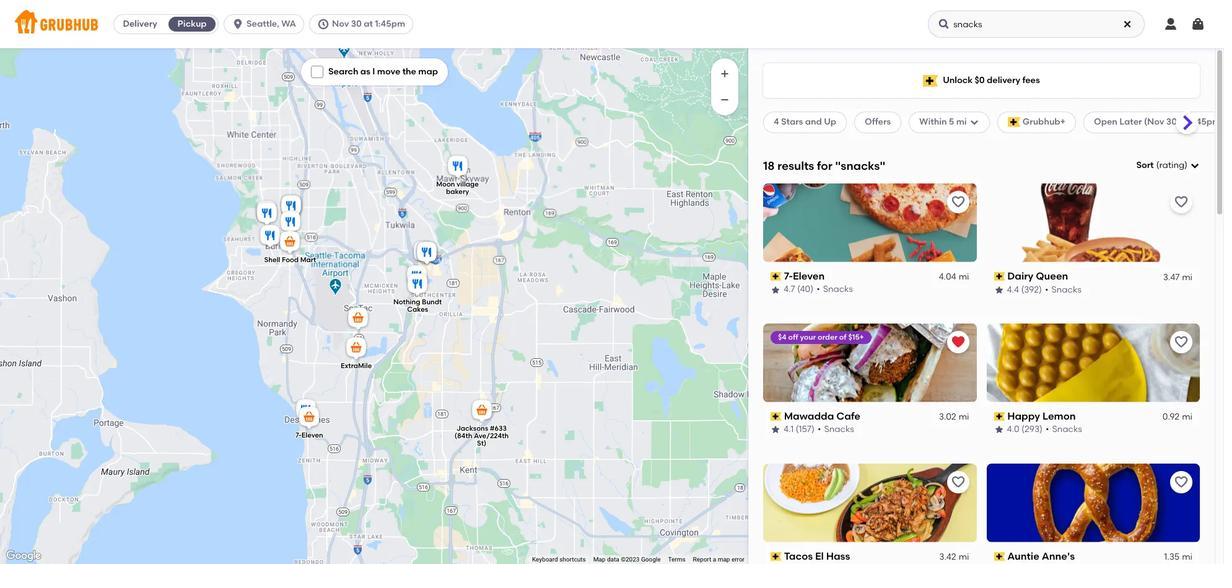 Task type: vqa. For each thing, say whether or not it's contained in the screenshot.
rightmost map
yes



Task type: locate. For each thing, give the bounding box(es) containing it.
ave/224th
[[474, 432, 509, 440]]

30 right nov
[[351, 19, 362, 29]]

hass
[[827, 550, 851, 562]]

mawadda cafe
[[785, 410, 861, 422]]

1:45pm
[[375, 19, 405, 29]]

• down the queen
[[1046, 284, 1049, 295]]

subscription pass image for mawadda cafe
[[771, 412, 782, 421]]

• for lemon
[[1046, 424, 1050, 435]]

jacksons #633 (84th ave/224th st) image
[[470, 398, 495, 425]]

subscription pass image left happy
[[995, 412, 1005, 421]]

seattle, wa
[[247, 19, 296, 29]]

mi right 3.47
[[1183, 272, 1193, 282]]

snacks
[[824, 284, 853, 295], [1052, 284, 1082, 295], [825, 424, 855, 435], [1053, 424, 1083, 435]]

0 horizontal spatial 7-
[[296, 431, 302, 439]]

• snacks
[[817, 284, 853, 295], [1046, 284, 1082, 295], [818, 424, 855, 435], [1046, 424, 1083, 435]]

snacks down cafe
[[825, 424, 855, 435]]

0 vertical spatial 30
[[351, 19, 362, 29]]

pierro bakery image
[[278, 210, 303, 237]]

save this restaurant image for happy lemon logo
[[1175, 335, 1189, 349]]

dairy queen
[[1008, 270, 1069, 282]]

map right the
[[419, 66, 438, 77]]

dairy queen logo image
[[987, 183, 1201, 262]]

7-eleven down marina market & deli 'image' at the bottom left
[[296, 431, 323, 439]]

a
[[713, 556, 717, 563]]

auntie anne's image
[[415, 240, 439, 267]]

at inside button
[[364, 19, 373, 29]]

mi for mawadda cafe
[[959, 412, 970, 422]]

of
[[840, 333, 847, 341]]

at left 1:45pm)
[[1180, 117, 1189, 127]]

happy lemon logo image
[[987, 323, 1201, 402]]

subscription pass image left mawadda
[[771, 412, 782, 421]]

7-eleven up (40)
[[785, 270, 825, 282]]

save this restaurant image
[[1175, 194, 1189, 209]]

svg image
[[1164, 17, 1179, 32], [317, 18, 330, 30], [1123, 19, 1133, 29], [970, 117, 980, 127], [1191, 161, 1201, 171]]

queen
[[1036, 270, 1069, 282]]

nothing bundt cakes
[[394, 298, 442, 314]]

save this restaurant button for dairy queen
[[1171, 191, 1193, 213]]

save this restaurant image for tacos el hass logo
[[951, 475, 966, 489]]

subscription pass image for 7-eleven
[[771, 272, 782, 281]]

star icon image left 4.0
[[995, 425, 1004, 435]]

auntie anne's
[[1008, 550, 1075, 562]]

(293)
[[1022, 424, 1043, 435]]

30 right (nov
[[1167, 117, 1178, 127]]

• snacks down the queen
[[1046, 284, 1082, 295]]

7- down marina market & deli 'image' at the bottom left
[[296, 431, 302, 439]]

dairy
[[1008, 270, 1034, 282]]

for
[[817, 158, 833, 173]]

food
[[282, 256, 299, 264]]

7-eleven logo image
[[764, 183, 977, 262]]

7-eleven
[[785, 270, 825, 282], [296, 431, 323, 439]]

0 vertical spatial at
[[364, 19, 373, 29]]

at
[[364, 19, 373, 29], [1180, 117, 1189, 127]]

0 horizontal spatial 7-eleven
[[296, 431, 323, 439]]

7- inside map region
[[296, 431, 302, 439]]

3.47
[[1164, 272, 1180, 282]]

grubhub plus flag logo image for grubhub+
[[1008, 117, 1021, 127]]

1 vertical spatial grubhub plus flag logo image
[[1008, 117, 1021, 127]]

• snacks right (40)
[[817, 284, 853, 295]]

subscription pass image for auntie anne's
[[995, 552, 1005, 561]]

• right (40)
[[817, 284, 820, 295]]

mi right "3.42"
[[959, 552, 970, 562]]

save this restaurant image
[[951, 194, 966, 209], [1175, 335, 1189, 349], [951, 475, 966, 489], [1175, 475, 1189, 489]]

sort
[[1137, 160, 1154, 170]]

star icon image for happy lemon
[[995, 425, 1004, 435]]

data
[[607, 556, 620, 563]]

subscription pass image up the $4
[[771, 272, 782, 281]]

tacos
[[785, 550, 813, 562]]

0 horizontal spatial at
[[364, 19, 373, 29]]

tacos el hass logo image
[[764, 463, 977, 542]]

grubhub plus flag logo image left grubhub+
[[1008, 117, 1021, 127]]

1 vertical spatial eleven
[[302, 431, 323, 439]]

jacksons #633 (84th ave/224th st)
[[455, 424, 509, 447]]

grubhub plus flag logo image left unlock
[[924, 75, 939, 86]]

up
[[824, 117, 837, 127]]

1 vertical spatial 7-eleven
[[296, 431, 323, 439]]

• snacks down lemon
[[1046, 424, 1083, 435]]

4.0
[[1008, 424, 1020, 435]]

eleven
[[793, 270, 825, 282], [302, 431, 323, 439]]

mi right 1.35
[[1183, 552, 1193, 562]]

snacks down the queen
[[1052, 284, 1082, 295]]

star icon image left 4.7
[[771, 285, 781, 295]]

star icon image left 4.4 at the bottom right of page
[[995, 285, 1004, 295]]

mi for 7-eleven
[[959, 272, 970, 282]]

plus icon image
[[719, 68, 731, 80]]

(392)
[[1022, 284, 1042, 295]]

svg image
[[1191, 17, 1206, 32], [232, 18, 244, 30], [938, 18, 951, 30], [314, 68, 321, 76]]

• snacks for cafe
[[818, 424, 855, 435]]

$4 off your order of $15+
[[779, 333, 865, 341]]

star icon image for mawadda cafe
[[771, 425, 781, 435]]

star icon image
[[771, 285, 781, 295], [995, 285, 1004, 295], [771, 425, 781, 435], [995, 425, 1004, 435]]

• for eleven
[[817, 284, 820, 295]]

mart
[[300, 256, 316, 264]]

(40)
[[798, 284, 814, 295]]

bundt
[[422, 298, 442, 306]]

subscription pass image for dairy queen
[[995, 272, 1005, 281]]

snacks right (40)
[[824, 284, 853, 295]]

subscription pass image
[[995, 272, 1005, 281], [771, 552, 782, 561], [995, 552, 1005, 561]]

map right a on the right bottom of the page
[[718, 556, 730, 563]]

• down happy lemon
[[1046, 424, 1050, 435]]

moon village bakery image
[[446, 154, 470, 181]]

terms link
[[668, 556, 686, 563]]

subscription pass image left dairy
[[995, 272, 1005, 281]]

extramile
[[341, 362, 372, 370]]

1 horizontal spatial eleven
[[793, 270, 825, 282]]

auntie
[[1008, 550, 1040, 562]]

nov 30 at 1:45pm
[[332, 19, 405, 29]]

stars
[[782, 117, 804, 127]]

snacks for lemon
[[1053, 424, 1083, 435]]

4
[[774, 117, 780, 127]]

)
[[1185, 160, 1188, 170]]

0 vertical spatial grubhub plus flag logo image
[[924, 75, 939, 86]]

1 horizontal spatial map
[[718, 556, 730, 563]]

ronnie's market image
[[258, 223, 283, 250]]

(84th
[[455, 432, 473, 440]]

1:45pm)
[[1191, 117, 1224, 127]]

3.47 mi
[[1164, 272, 1193, 282]]

delivery button
[[114, 14, 166, 34]]

save this restaurant image for the auntie anne's logo
[[1175, 475, 1189, 489]]

wa
[[282, 19, 296, 29]]

keyboard shortcuts
[[532, 556, 586, 563]]

star icon image left 4.1
[[771, 425, 781, 435]]

1 vertical spatial 7-
[[296, 431, 302, 439]]

cafe
[[837, 410, 861, 422]]

search as i move the map
[[329, 66, 438, 77]]

0 vertical spatial eleven
[[793, 270, 825, 282]]

subscription pass image left tacos
[[771, 552, 782, 561]]

0 vertical spatial 7-eleven
[[785, 270, 825, 282]]

extramile image
[[344, 335, 369, 363]]

map region
[[0, 0, 907, 564]]

0 horizontal spatial 30
[[351, 19, 362, 29]]

eleven up (40)
[[793, 270, 825, 282]]

1 horizontal spatial at
[[1180, 117, 1189, 127]]

1 horizontal spatial grubhub plus flag logo image
[[1008, 117, 1021, 127]]

save this restaurant button for 7-eleven
[[947, 191, 970, 213]]

star icon image for 7-eleven
[[771, 285, 781, 295]]

7- up 4.7
[[785, 270, 793, 282]]

©2023
[[621, 556, 640, 563]]

st)
[[477, 439, 487, 447]]

1.35 mi
[[1165, 552, 1193, 562]]

snacks for cafe
[[825, 424, 855, 435]]

subscription pass image left auntie
[[995, 552, 1005, 561]]

grubhub+
[[1023, 117, 1066, 127]]

0 vertical spatial map
[[419, 66, 438, 77]]

1 horizontal spatial 30
[[1167, 117, 1178, 127]]

mi right 4.04
[[959, 272, 970, 282]]

snacks down lemon
[[1053, 424, 1083, 435]]

map
[[419, 66, 438, 77], [718, 556, 730, 563]]

0 horizontal spatial grubhub plus flag logo image
[[924, 75, 939, 86]]

7-
[[785, 270, 793, 282], [296, 431, 302, 439]]

$4
[[779, 333, 787, 341]]

main navigation navigation
[[0, 0, 1225, 48]]

google image
[[3, 548, 44, 564]]

• snacks for eleven
[[817, 284, 853, 295]]

4.04
[[939, 272, 957, 282]]

moon
[[437, 180, 455, 188]]

nothing
[[394, 298, 421, 306]]

0 horizontal spatial eleven
[[302, 431, 323, 439]]

5
[[949, 117, 955, 127]]

7 eleven image
[[297, 405, 322, 432]]

save this restaurant button for happy lemon
[[1171, 331, 1193, 353]]

1.35
[[1165, 552, 1180, 562]]

•
[[817, 284, 820, 295], [1046, 284, 1049, 295], [818, 424, 822, 435], [1046, 424, 1050, 435]]

grubhub plus flag logo image
[[924, 75, 939, 86], [1008, 117, 1021, 127]]

30 inside nov 30 at 1:45pm button
[[351, 19, 362, 29]]

3.02 mi
[[939, 412, 970, 422]]

mi right 3.02
[[959, 412, 970, 422]]

• snacks for lemon
[[1046, 424, 1083, 435]]

eleven down marina market & deli 'image' at the bottom left
[[302, 431, 323, 439]]

• snacks down cafe
[[818, 424, 855, 435]]

svg image inside nov 30 at 1:45pm button
[[317, 18, 330, 30]]

nov 30 at 1:45pm button
[[309, 14, 418, 34]]

at left 1:45pm
[[364, 19, 373, 29]]

30
[[351, 19, 362, 29], [1167, 117, 1178, 127]]

1 horizontal spatial 7-
[[785, 270, 793, 282]]

subscription pass image
[[771, 272, 782, 281], [771, 412, 782, 421], [995, 412, 1005, 421]]

unlock
[[943, 75, 973, 85]]

mi right the "0.92"
[[1183, 412, 1193, 422]]

None field
[[1137, 159, 1201, 172]]

• down mawadda cafe
[[818, 424, 822, 435]]



Task type: describe. For each thing, give the bounding box(es) containing it.
18
[[764, 158, 775, 173]]

grubhub plus flag logo image for unlock $0 delivery fees
[[924, 75, 939, 86]]

terms
[[668, 556, 686, 563]]

rating
[[1160, 160, 1185, 170]]

minus icon image
[[719, 94, 731, 106]]

(157)
[[796, 424, 815, 435]]

4.7 (40)
[[784, 284, 814, 295]]

happy
[[1008, 410, 1041, 422]]

delivery
[[987, 75, 1021, 85]]

• for queen
[[1046, 284, 1049, 295]]

sort ( rating )
[[1137, 160, 1188, 170]]

subscription pass image for happy lemon
[[995, 412, 1005, 421]]

mi for dairy queen
[[1183, 272, 1193, 282]]

mi for tacos el hass
[[959, 552, 970, 562]]

order
[[818, 333, 838, 341]]

royce' washington - westfield southcenter mall image
[[415, 240, 439, 267]]

1 horizontal spatial 7-eleven
[[785, 270, 825, 282]]

off
[[789, 333, 799, 341]]

$0
[[975, 75, 985, 85]]

anne's
[[1042, 550, 1075, 562]]

jacksons
[[457, 424, 488, 432]]

delivery
[[123, 19, 157, 29]]

7-eleven inside map region
[[296, 431, 323, 439]]

report a map error link
[[693, 556, 745, 563]]

happy lemon
[[1008, 410, 1076, 422]]

village
[[457, 180, 479, 188]]

4.1 (157)
[[784, 424, 815, 435]]

0 horizontal spatial map
[[419, 66, 438, 77]]

4.4
[[1008, 284, 1020, 295]]

"snacks"
[[836, 158, 886, 173]]

sea tac marathon image
[[346, 306, 371, 333]]

later
[[1120, 117, 1143, 127]]

snacks for queen
[[1052, 284, 1082, 295]]

1 vertical spatial 30
[[1167, 117, 1178, 127]]

4.04 mi
[[939, 272, 970, 282]]

4.4 (392)
[[1008, 284, 1042, 295]]

#633
[[490, 424, 507, 432]]

star icon image for dairy queen
[[995, 285, 1004, 295]]

results
[[778, 158, 815, 173]]

pickup
[[178, 19, 207, 29]]

eleven inside map region
[[302, 431, 323, 439]]

saved restaurant button
[[947, 331, 970, 353]]

subscription pass image for tacos el hass
[[771, 552, 782, 561]]

0.92 mi
[[1163, 412, 1193, 422]]

search
[[329, 66, 359, 77]]

1 vertical spatial at
[[1180, 117, 1189, 127]]

google
[[641, 556, 661, 563]]

3.42 mi
[[940, 552, 970, 562]]

Search for food, convenience, alcohol... search field
[[929, 11, 1145, 38]]

jamba image
[[412, 239, 436, 267]]

shell food mart image
[[278, 229, 302, 257]]

dairy queen image
[[254, 199, 279, 226]]

antojitos michalisco 1st ave image
[[279, 193, 304, 221]]

18 results for "snacks"
[[764, 158, 886, 173]]

open
[[1095, 117, 1118, 127]]

open later (nov 30 at 1:45pm)
[[1095, 117, 1224, 127]]

nothing bundt cakes image
[[405, 271, 430, 299]]

auntie anne's logo image
[[987, 463, 1201, 542]]

within 5 mi
[[920, 117, 967, 127]]

keyboard
[[532, 556, 558, 563]]

saved restaurant image
[[951, 335, 966, 349]]

seattle, wa button
[[224, 14, 309, 34]]

1 vertical spatial map
[[718, 556, 730, 563]]

(
[[1157, 160, 1160, 170]]

snacks for eleven
[[824, 284, 853, 295]]

3.02
[[939, 412, 957, 422]]

tacos el hass
[[785, 550, 851, 562]]

4.0 (293)
[[1008, 424, 1043, 435]]

marina market & deli image
[[294, 397, 319, 425]]

mi for auntie anne's
[[1183, 552, 1193, 562]]

offers
[[865, 117, 891, 127]]

4.1
[[784, 424, 794, 435]]

4.7
[[784, 284, 796, 295]]

none field containing sort
[[1137, 159, 1201, 172]]

mawadda cafe logo image
[[764, 323, 977, 402]]

mi right the 5
[[957, 117, 967, 127]]

• snacks for queen
[[1046, 284, 1082, 295]]

mawadda cafe image
[[279, 193, 304, 221]]

map data ©2023 google
[[594, 556, 661, 563]]

the
[[403, 66, 417, 77]]

mawadda
[[785, 410, 835, 422]]

error
[[732, 556, 745, 563]]

(nov
[[1145, 117, 1165, 127]]

fees
[[1023, 75, 1041, 85]]

map
[[594, 556, 606, 563]]

save this restaurant image for the 7-eleven logo on the right of page
[[951, 194, 966, 209]]

shell food mart
[[264, 256, 316, 264]]

seattle,
[[247, 19, 279, 29]]

0 vertical spatial 7-
[[785, 270, 793, 282]]

0.92
[[1163, 412, 1180, 422]]

el
[[816, 550, 824, 562]]

bakery
[[446, 188, 469, 196]]

unlock $0 delivery fees
[[943, 75, 1041, 85]]

svg image inside seattle, wa "button"
[[232, 18, 244, 30]]

mi for happy lemon
[[1183, 412, 1193, 422]]

within
[[920, 117, 947, 127]]

happy lemon image
[[405, 263, 430, 291]]

• for cafe
[[818, 424, 822, 435]]

as
[[361, 66, 371, 77]]

$15+
[[849, 333, 865, 341]]

i
[[373, 66, 375, 77]]

3.42
[[940, 552, 957, 562]]

cakes
[[407, 306, 428, 314]]

your
[[801, 333, 816, 341]]

tacos el hass image
[[255, 201, 280, 228]]



